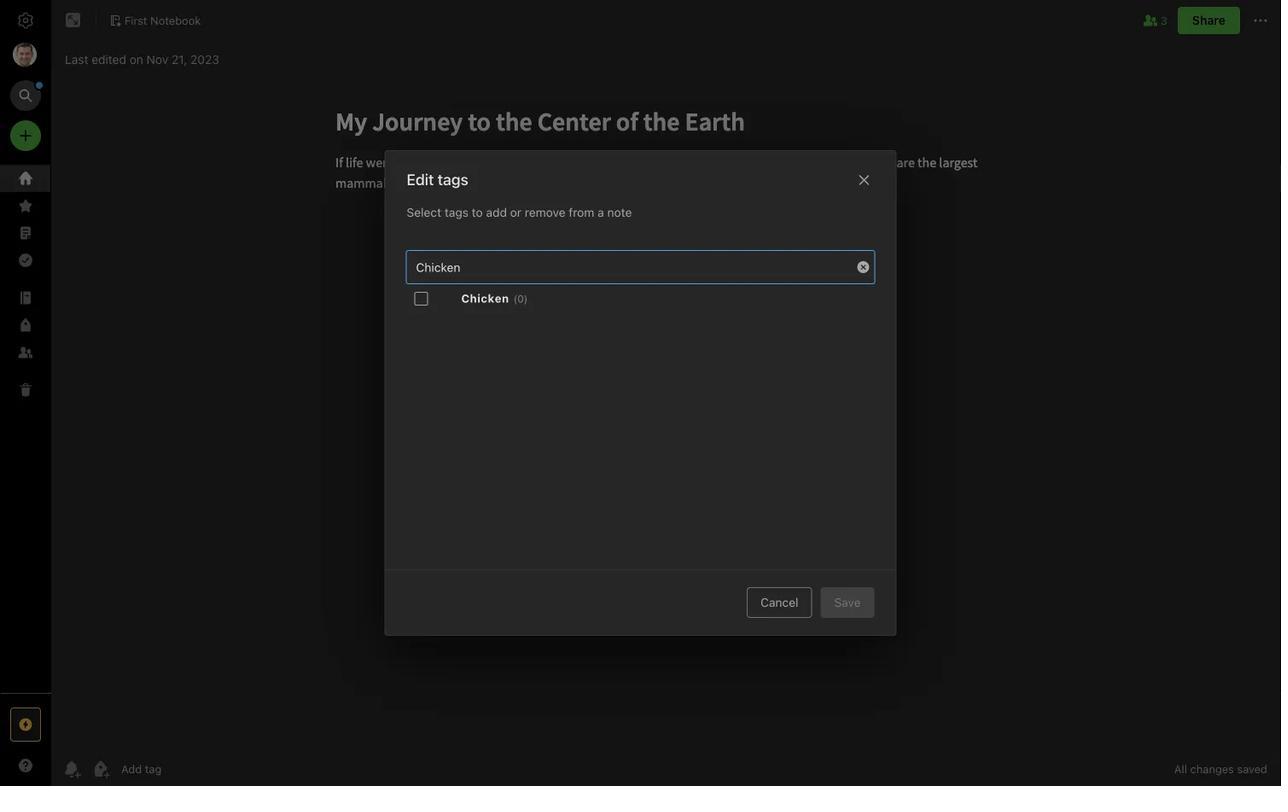 Task type: locate. For each thing, give the bounding box(es) containing it.
close image
[[854, 170, 874, 190]]

all changes saved
[[1174, 763, 1267, 775]]

home image
[[15, 168, 36, 189]]

tags
[[438, 170, 468, 189], [445, 205, 469, 219]]

tags left to
[[445, 205, 469, 219]]

note window element
[[51, 0, 1281, 786]]

select tags to add or remove from a note
[[407, 205, 632, 219]]

save button
[[821, 587, 874, 618]]

edit tags
[[407, 170, 468, 189]]

remove
[[525, 205, 566, 219]]

cancel
[[761, 595, 798, 609]]

tree
[[0, 165, 51, 692]]

add tag image
[[90, 759, 111, 779]]

save
[[834, 595, 861, 609]]

0 vertical spatial tags
[[438, 170, 468, 189]]

select
[[407, 205, 441, 219]]

cancel button
[[747, 587, 812, 618]]

Find tags or enter new tag name… text field
[[407, 256, 852, 278]]

edited
[[91, 52, 126, 67]]

Note Editor text field
[[51, 82, 1281, 751]]

tags right edit
[[438, 170, 468, 189]]

tags for select
[[445, 205, 469, 219]]

notebook
[[150, 14, 201, 27]]

Select477 checkbox
[[414, 292, 428, 306]]

3
[[1161, 14, 1168, 27]]

changes
[[1190, 763, 1234, 775]]

share
[[1192, 13, 1226, 27]]

1 vertical spatial tags
[[445, 205, 469, 219]]

note
[[607, 205, 632, 219]]

(
[[513, 293, 517, 305]]

first notebook
[[125, 14, 201, 27]]



Task type: vqa. For each thing, say whether or not it's contained in the screenshot.
'16'
no



Task type: describe. For each thing, give the bounding box(es) containing it.
add
[[486, 205, 507, 219]]

nov
[[147, 52, 168, 67]]

chicken
[[461, 292, 509, 305]]

)
[[524, 293, 528, 305]]

first
[[125, 14, 147, 27]]

3 button
[[1140, 10, 1168, 31]]

to
[[472, 205, 483, 219]]

saved
[[1237, 763, 1267, 775]]

add a reminder image
[[61, 759, 82, 779]]

share button
[[1178, 7, 1240, 34]]

a
[[598, 205, 604, 219]]

2023
[[190, 52, 219, 67]]

first notebook button
[[103, 9, 207, 32]]

from
[[569, 205, 594, 219]]

all
[[1174, 763, 1187, 775]]

last
[[65, 52, 88, 67]]

chicken ( 0 )
[[461, 292, 528, 305]]

settings image
[[15, 10, 36, 31]]

tags for edit
[[438, 170, 468, 189]]

expand note image
[[63, 10, 84, 31]]

0
[[517, 293, 524, 305]]

select tags to add or remove from a note element
[[385, 236, 896, 569]]

edit
[[407, 170, 434, 189]]

last edited on nov 21, 2023
[[65, 52, 219, 67]]

or
[[510, 205, 522, 219]]

upgrade image
[[15, 714, 36, 735]]

chicken row
[[406, 285, 875, 312]]

on
[[130, 52, 143, 67]]

21,
[[172, 52, 187, 67]]



